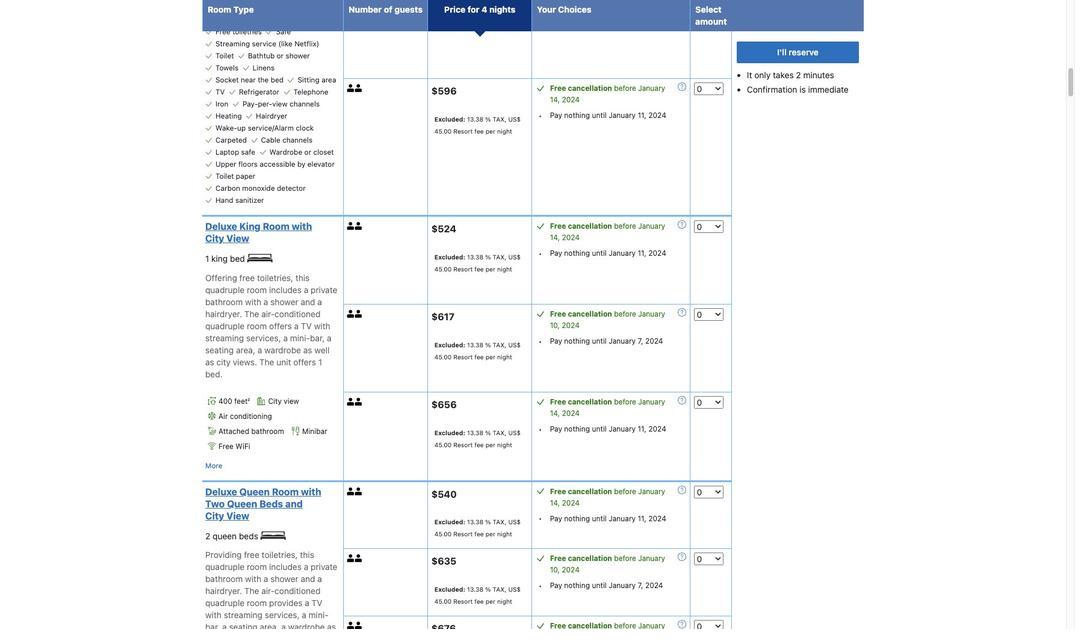 Task type: locate. For each thing, give the bounding box(es) containing it.
2 conditioned from the top
[[275, 586, 321, 596]]

area, up the views.
[[236, 345, 255, 355]]

streaming inside offering free toiletries, this quadruple room includes a private bathroom with a shower and a hairdryer. the air-conditioned quadruple room offers a tv with streaming services, a mini-bar, a seating area, a wardrobe as well as city views. the unit offers 1 bed.
[[205, 333, 244, 343]]

service/alarm
[[248, 123, 294, 133]]

room down the 1 king bed
[[247, 285, 267, 295]]

13.38 % tax, us$ 45.00 resort fee per night for $635
[[435, 586, 521, 605]]

occupancy image
[[347, 84, 355, 92], [355, 84, 363, 92], [347, 310, 355, 318], [347, 488, 355, 495], [355, 488, 363, 495], [347, 555, 355, 563], [347, 622, 355, 629], [355, 622, 363, 629]]

us$ for $596
[[509, 115, 521, 123]]

4 13.38 % tax, us$ 45.00 resort fee per night from the top
[[435, 429, 521, 449]]

shower
[[286, 51, 310, 60], [271, 297, 299, 307], [271, 574, 299, 584]]

4 free cancellation from the top
[[550, 398, 613, 407]]

0 vertical spatial bed
[[271, 75, 284, 84]]

area, inside the providing free toiletries, this quadruple room includes a private bathroom with a shower and a hairdryer. the air-conditioned quadruple room provides a tv with streaming services, a mini- bar, a seating area, a wardr
[[260, 622, 279, 629]]

0 vertical spatial 2
[[797, 70, 802, 80]]

private inside the providing free toiletries, this quadruple room includes a private bathroom with a shower and a hairdryer. the air-conditioned quadruple room provides a tv with streaming services, a mini- bar, a seating area, a wardr
[[311, 562, 338, 572]]

tv right "provides"
[[312, 598, 323, 608]]

shower for deluxe queen room with two queen beds and city view
[[271, 574, 299, 584]]

streaming inside the providing free toiletries, this quadruple room includes a private bathroom with a shower and a hairdryer. the air-conditioned quadruple room provides a tv with streaming services, a mini- bar, a seating area, a wardr
[[224, 610, 263, 621]]

0 vertical spatial and
[[301, 297, 315, 307]]

3 more details on meals and payment options image from the top
[[678, 553, 686, 562]]

$524
[[432, 223, 457, 234]]

0 vertical spatial or
[[277, 51, 284, 60]]

fee for $617
[[475, 354, 484, 361]]

excluded: down $596
[[435, 115, 466, 123]]

0 vertical spatial bathroom
[[205, 297, 243, 307]]

room for king
[[263, 221, 290, 232]]

per
[[486, 127, 496, 135], [486, 265, 496, 273], [486, 354, 496, 361], [486, 442, 496, 449], [486, 531, 496, 538], [486, 598, 496, 605]]

2 hairdryer. from the top
[[205, 586, 242, 596]]

1 vertical spatial 2
[[205, 531, 210, 541]]

• for $635
[[539, 582, 542, 591]]

1 vertical spatial room
[[263, 221, 290, 232]]

4 13.38 from the top
[[467, 429, 484, 437]]

excluded: down $540
[[435, 519, 466, 526]]

bathroom inside the providing free toiletries, this quadruple room includes a private bathroom with a shower and a hairdryer. the air-conditioned quadruple room provides a tv with streaming services, a mini- bar, a seating area, a wardr
[[205, 574, 243, 584]]

1 13.38 from the top
[[467, 115, 484, 123]]

seating
[[205, 345, 234, 355], [229, 622, 258, 629]]

4 45.00 from the top
[[435, 442, 452, 449]]

5 nothing from the top
[[565, 514, 590, 523]]

2 14, from the top
[[550, 233, 560, 242]]

1 excluded: from the top
[[435, 115, 466, 123]]

view up hairdryer
[[272, 99, 288, 108]]

13.38 % tax, us$ 45.00 resort fee per night for $524
[[435, 253, 521, 273]]

free wifi
[[219, 4, 250, 13], [219, 442, 250, 451]]

6 per from the top
[[486, 598, 496, 605]]

streaming service (like netflix)
[[216, 39, 319, 48]]

view up 2 queen beds
[[227, 511, 249, 521]]

as
[[303, 345, 312, 355], [205, 357, 214, 367]]

free inside the providing free toiletries, this quadruple room includes a private bathroom with a shower and a hairdryer. the air-conditioned quadruple room provides a tv with streaming services, a mini- bar, a seating area, a wardr
[[244, 550, 260, 560]]

includes inside offering free toiletries, this quadruple room includes a private bathroom with a shower and a hairdryer. the air-conditioned quadruple room offers a tv with streaming services, a mini-bar, a seating area, a wardrobe as well as city views. the unit offers 1 bed.
[[269, 285, 302, 295]]

0 vertical spatial shower
[[286, 51, 310, 60]]

hairdryer
[[256, 111, 287, 120]]

sitting
[[298, 75, 320, 84]]

toilet down upper
[[216, 172, 234, 181]]

or down (like
[[277, 51, 284, 60]]

2 13.38 % tax, us$ 45.00 resort fee per night from the top
[[435, 253, 521, 273]]

view down king
[[227, 233, 249, 244]]

this inside offering free toiletries, this quadruple room includes a private bathroom with a shower and a hairdryer. the air-conditioned quadruple room offers a tv with streaming services, a mini-bar, a seating area, a wardrobe as well as city views. the unit offers 1 bed.
[[296, 273, 310, 283]]

13.38 % tax, us$ 45.00 resort fee per night down $656
[[435, 429, 521, 449]]

room down beds
[[247, 562, 267, 572]]

includes
[[269, 285, 302, 295], [269, 562, 302, 572]]

13.38 % tax, us$ 45.00 resort fee per night down $617
[[435, 342, 521, 361]]

queen up beds on the left
[[240, 486, 270, 497]]

2 pay nothing until january 7, 2024 from the top
[[550, 581, 664, 590]]

toiletries, inside offering free toiletries, this quadruple room includes a private bathroom with a shower and a hairdryer. the air-conditioned quadruple room offers a tv with streaming services, a mini-bar, a seating area, a wardrobe as well as city views. the unit offers 1 bed.
[[257, 273, 293, 283]]

2 vertical spatial bathroom
[[205, 574, 243, 584]]

includes down deluxe king room with city view link
[[269, 285, 302, 295]]

cancellation
[[568, 84, 613, 93], [568, 222, 613, 231], [568, 310, 613, 319], [568, 398, 613, 407], [568, 487, 613, 496], [568, 554, 613, 563]]

2 vertical spatial room
[[272, 486, 299, 497]]

the down beds
[[244, 586, 259, 596]]

3 pay from the top
[[550, 337, 563, 346]]

5 pay from the top
[[550, 514, 563, 523]]

2 left queen
[[205, 531, 210, 541]]

tv inside the providing free toiletries, this quadruple room includes a private bathroom with a shower and a hairdryer. the air-conditioned quadruple room provides a tv with streaming services, a mini- bar, a seating area, a wardr
[[312, 598, 323, 608]]

bathroom down offering on the top left
[[205, 297, 243, 307]]

offers right unit
[[293, 357, 316, 367]]

and for deluxe queen room with two queen beds and city view
[[301, 574, 315, 584]]

1 deluxe from the top
[[205, 221, 237, 232]]

resort for $656
[[454, 442, 473, 449]]

4 until from the top
[[592, 425, 607, 434]]

1 vertical spatial the
[[259, 357, 274, 367]]

1 vertical spatial 1
[[318, 357, 322, 367]]

2 vertical spatial more details on meals and payment options image
[[678, 553, 686, 562]]

tv for deluxe king room with city view
[[301, 321, 312, 331]]

1 pay from the top
[[550, 111, 563, 120]]

bed.
[[205, 369, 223, 379]]

5 13.38 from the top
[[467, 519, 484, 526]]

services, down "provides"
[[265, 610, 300, 621]]

free cancellation
[[550, 84, 613, 93], [550, 222, 613, 231], [550, 310, 613, 319], [550, 398, 613, 407], [550, 487, 613, 496], [550, 554, 613, 563]]

services, up wardrobe in the left bottom of the page
[[246, 333, 281, 343]]

free right offering on the top left
[[240, 273, 255, 283]]

3 fee from the top
[[475, 354, 484, 361]]

more details on meals and payment options image
[[678, 82, 686, 91], [678, 397, 686, 405], [678, 486, 686, 494], [678, 620, 686, 629]]

this for deluxe queen room with two queen beds and city view
[[300, 550, 314, 560]]

0 vertical spatial streaming
[[205, 333, 244, 343]]

free down beds
[[244, 550, 260, 560]]

hairdryer. down offering on the top left
[[205, 309, 242, 319]]

cancellation for $617
[[568, 310, 613, 319]]

1 vertical spatial toiletries,
[[262, 550, 298, 560]]

shower down the "netflix)"
[[286, 51, 310, 60]]

1 vertical spatial streaming
[[224, 610, 263, 621]]

0 vertical spatial view
[[227, 233, 249, 244]]

before january 10, 2024 for $617
[[550, 310, 666, 330]]

occupancy image
[[347, 222, 355, 230], [355, 222, 363, 230], [355, 310, 363, 318], [347, 398, 355, 406], [355, 398, 363, 406], [355, 555, 363, 563]]

seating inside offering free toiletries, this quadruple room includes a private bathroom with a shower and a hairdryer. the air-conditioned quadruple room offers a tv with streaming services, a mini-bar, a seating area, a wardrobe as well as city views. the unit offers 1 bed.
[[205, 345, 234, 355]]

number
[[349, 4, 382, 14]]

mini- inside the providing free toiletries, this quadruple room includes a private bathroom with a shower and a hairdryer. the air-conditioned quadruple room provides a tv with streaming services, a mini- bar, a seating area, a wardr
[[309, 610, 329, 621]]

free
[[219, 4, 234, 13], [216, 27, 231, 36], [550, 84, 566, 93], [550, 222, 566, 231], [550, 310, 566, 319], [550, 398, 566, 407], [219, 442, 234, 451], [550, 487, 566, 496], [550, 554, 566, 563]]

deluxe
[[205, 221, 237, 232], [205, 486, 237, 497]]

0 vertical spatial conditioned
[[275, 309, 321, 319]]

tax, for $656
[[493, 429, 507, 437]]

2 up is
[[797, 70, 802, 80]]

king
[[211, 254, 228, 264]]

1 includes from the top
[[269, 285, 302, 295]]

4 us$ from the top
[[509, 429, 521, 437]]

1 horizontal spatial area,
[[260, 622, 279, 629]]

conditioned for deluxe queen room with two queen beds and city view
[[275, 586, 321, 596]]

deluxe king room with city view link
[[205, 220, 336, 245]]

laptop safe
[[216, 148, 255, 157]]

wifi up "toiletries"
[[236, 4, 250, 13]]

1 horizontal spatial or
[[305, 148, 312, 157]]

tax, for $617
[[493, 342, 507, 349]]

1 horizontal spatial as
[[303, 345, 312, 355]]

0 vertical spatial as
[[303, 345, 312, 355]]

conditioned inside the providing free toiletries, this quadruple room includes a private bathroom with a shower and a hairdryer. the air-conditioned quadruple room provides a tv with streaming services, a mini- bar, a seating area, a wardr
[[275, 586, 321, 596]]

45.00 down $524 on the top left of the page
[[435, 265, 452, 273]]

0 vertical spatial more details on meals and payment options image
[[678, 220, 686, 229]]

1 vertical spatial toilet
[[216, 172, 234, 181]]

1 vertical spatial free wifi
[[219, 442, 250, 451]]

city up conditioning
[[268, 397, 282, 406]]

1 view from the top
[[227, 233, 249, 244]]

2 fee from the top
[[475, 265, 484, 273]]

nothing for $596
[[565, 111, 590, 120]]

area, down "provides"
[[260, 622, 279, 629]]

night for $540
[[497, 531, 513, 538]]

toiletries, down deluxe king room with city view link
[[257, 273, 293, 283]]

excluded: down $656
[[435, 429, 466, 437]]

0 vertical spatial services,
[[246, 333, 281, 343]]

0 horizontal spatial 1
[[205, 254, 209, 264]]

0 vertical spatial toilet
[[216, 51, 234, 60]]

bar, inside offering free toiletries, this quadruple room includes a private bathroom with a shower and a hairdryer. the air-conditioned quadruple room offers a tv with streaming services, a mini-bar, a seating area, a wardrobe as well as city views. the unit offers 1 bed.
[[310, 333, 325, 343]]

confirmation
[[747, 84, 798, 95]]

resort for $596
[[454, 127, 473, 135]]

4 more details on meals and payment options image from the top
[[678, 620, 686, 629]]

offers
[[269, 321, 292, 331], [293, 357, 316, 367]]

1 horizontal spatial 1
[[318, 357, 322, 367]]

1 vertical spatial this
[[300, 550, 314, 560]]

air- up wardrobe in the left bottom of the page
[[262, 309, 275, 319]]

2 vertical spatial and
[[301, 574, 315, 584]]

tax,
[[493, 115, 507, 123], [493, 253, 507, 261], [493, 342, 507, 349], [493, 429, 507, 437], [493, 519, 507, 526], [493, 586, 507, 593]]

deluxe queen room with two queen beds and city view
[[205, 486, 321, 521]]

3 excluded: from the top
[[435, 342, 466, 349]]

resort down $596
[[454, 127, 473, 135]]

0 vertical spatial city
[[205, 233, 224, 244]]

6 tax, from the top
[[493, 586, 507, 593]]

free wifi up "free toiletries"
[[219, 4, 250, 13]]

3 per from the top
[[486, 354, 496, 361]]

1 vertical spatial 7,
[[638, 581, 644, 590]]

3 % from the top
[[485, 342, 491, 349]]

toiletries, inside the providing free toiletries, this quadruple room includes a private bathroom with a shower and a hairdryer. the air-conditioned quadruple room provides a tv with streaming services, a mini- bar, a seating area, a wardr
[[262, 550, 298, 560]]

0 horizontal spatial 2
[[205, 531, 210, 541]]

excluded: down the $635
[[435, 586, 466, 593]]

2 vertical spatial shower
[[271, 574, 299, 584]]

0 vertical spatial wifi
[[236, 4, 250, 13]]

air- inside offering free toiletries, this quadruple room includes a private bathroom with a shower and a hairdryer. the air-conditioned quadruple room offers a tv with streaming services, a mini-bar, a seating area, a wardrobe as well as city views. the unit offers 1 bed.
[[262, 309, 275, 319]]

1 45.00 from the top
[[435, 127, 452, 135]]

0 vertical spatial 7,
[[638, 337, 644, 346]]

the for queen
[[244, 586, 259, 596]]

seating inside the providing free toiletries, this quadruple room includes a private bathroom with a shower and a hairdryer. the air-conditioned quadruple room provides a tv with streaming services, a mini- bar, a seating area, a wardr
[[229, 622, 258, 629]]

1 vertical spatial and
[[285, 498, 303, 509]]

january
[[639, 84, 666, 93], [609, 111, 636, 120], [639, 222, 666, 231], [609, 249, 636, 258], [639, 310, 666, 319], [609, 337, 636, 346], [639, 398, 666, 407], [609, 425, 636, 434], [639, 487, 666, 496], [609, 514, 636, 523], [639, 554, 666, 563], [609, 581, 636, 590]]

price
[[444, 4, 466, 14]]

resort for $617
[[454, 354, 473, 361]]

and up "provides"
[[301, 574, 315, 584]]

socket near the bed
[[216, 75, 284, 84]]

more details on meals and payment options image
[[678, 220, 686, 229], [678, 309, 686, 317], [678, 553, 686, 562]]

room right king
[[263, 221, 290, 232]]

4 cancellation from the top
[[568, 398, 613, 407]]

45.00 down $656
[[435, 442, 452, 449]]

immediate
[[809, 84, 849, 95]]

deluxe down hand
[[205, 221, 237, 232]]

5 excluded: from the top
[[435, 519, 466, 526]]

2 45.00 from the top
[[435, 265, 452, 273]]

2 before january 10, 2024 from the top
[[550, 554, 666, 575]]

2 excluded: from the top
[[435, 253, 466, 261]]

resort down the $635
[[454, 598, 473, 605]]

hairdryer. inside offering free toiletries, this quadruple room includes a private bathroom with a shower and a hairdryer. the air-conditioned quadruple room offers a tv with streaming services, a mini-bar, a seating area, a wardrobe as well as city views. the unit offers 1 bed.
[[205, 309, 242, 319]]

2 vertical spatial city
[[205, 511, 224, 521]]

2 until from the top
[[592, 249, 607, 258]]

wifi down attached bathroom
[[236, 442, 250, 451]]

room inside deluxe queen room with two queen beds and city view
[[272, 486, 299, 497]]

13.38 for $596
[[467, 115, 484, 123]]

wake-up service/alarm clock
[[216, 123, 314, 133]]

pay nothing until january 7, 2024 for $617
[[550, 337, 664, 346]]

45.00 down $596
[[435, 127, 452, 135]]

1 vertical spatial more details on meals and payment options image
[[678, 309, 686, 317]]

0 horizontal spatial area,
[[236, 345, 255, 355]]

0 vertical spatial private
[[311, 285, 338, 295]]

beds
[[260, 498, 283, 509]]

1 free wifi from the top
[[219, 4, 250, 13]]

45.00 down the $635
[[435, 598, 452, 605]]

0 vertical spatial 10,
[[550, 321, 560, 330]]

2 inside it only takes 2 minutes confirmation is immediate
[[797, 70, 802, 80]]

elevator
[[308, 160, 335, 169]]

• for $617
[[539, 337, 542, 346]]

bathroom down conditioning
[[251, 427, 284, 436]]

excluded:
[[435, 115, 466, 123], [435, 253, 466, 261], [435, 342, 466, 349], [435, 429, 466, 437], [435, 519, 466, 526], [435, 586, 466, 593]]

1 vertical spatial pay nothing until january 7, 2024
[[550, 581, 664, 590]]

tax, for $524
[[493, 253, 507, 261]]

fee for $524
[[475, 265, 484, 273]]

1 vertical spatial private
[[311, 562, 338, 572]]

resort up the $635
[[454, 531, 473, 538]]

free wifi down attached
[[219, 442, 250, 451]]

cable
[[261, 136, 281, 145]]

minibar
[[302, 427, 328, 436]]

detector
[[277, 184, 306, 193]]

0 vertical spatial free wifi
[[219, 4, 250, 13]]

city up king
[[205, 233, 224, 244]]

toiletries, up "provides"
[[262, 550, 298, 560]]

$635
[[432, 556, 457, 567]]

conditioned inside offering free toiletries, this quadruple room includes a private bathroom with a shower and a hairdryer. the air-conditioned quadruple room offers a tv with streaming services, a mini-bar, a seating area, a wardrobe as well as city views. the unit offers 1 bed.
[[275, 309, 321, 319]]

45.00 down $617
[[435, 354, 452, 361]]

this up "provides"
[[300, 550, 314, 560]]

includes up "provides"
[[269, 562, 302, 572]]

or for wardrobe
[[305, 148, 312, 157]]

hairdryer. for deluxe king room with city view
[[205, 309, 242, 319]]

5 45.00 from the top
[[435, 531, 452, 538]]

6 13.38 % tax, us$ 45.00 resort fee per night from the top
[[435, 586, 521, 605]]

6 % from the top
[[485, 586, 491, 593]]

air- inside the providing free toiletries, this quadruple room includes a private bathroom with a shower and a hairdryer. the air-conditioned quadruple room provides a tv with streaming services, a mini- bar, a seating area, a wardr
[[262, 586, 275, 596]]

1 vertical spatial before january 10, 2024
[[550, 554, 666, 575]]

0 vertical spatial toiletries,
[[257, 273, 293, 283]]

excluded: for $635
[[435, 586, 466, 593]]

resort for $540
[[454, 531, 473, 538]]

queen right two
[[227, 498, 257, 509]]

1 vertical spatial air-
[[262, 586, 275, 596]]

carbon
[[216, 184, 240, 193]]

0 vertical spatial includes
[[269, 285, 302, 295]]

1 vertical spatial mini-
[[309, 610, 329, 621]]

deluxe up two
[[205, 486, 237, 497]]

free cancellation for $596
[[550, 84, 613, 93]]

before for $617
[[615, 310, 637, 319]]

1 quadruple from the top
[[205, 285, 245, 295]]

45.00 up the $635
[[435, 531, 452, 538]]

the inside the providing free toiletries, this quadruple room includes a private bathroom with a shower and a hairdryer. the air-conditioned quadruple room provides a tv with streaming services, a mini- bar, a seating area, a wardr
[[244, 586, 259, 596]]

1 vertical spatial free
[[244, 550, 260, 560]]

bar, inside the providing free toiletries, this quadruple room includes a private bathroom with a shower and a hairdryer. the air-conditioned quadruple room provides a tv with streaming services, a mini- bar, a seating area, a wardr
[[205, 622, 220, 629]]

wardrobe
[[265, 345, 301, 355]]

and inside offering free toiletries, this quadruple room includes a private bathroom with a shower and a hairdryer. the air-conditioned quadruple room offers a tv with streaming services, a mini-bar, a seating area, a wardrobe as well as city views. the unit offers 1 bed.
[[301, 297, 315, 307]]

i'll reserve
[[778, 47, 819, 57]]

room
[[208, 4, 231, 14], [263, 221, 290, 232], [272, 486, 299, 497]]

mini-
[[290, 333, 310, 343], [309, 610, 329, 621]]

6 cancellation from the top
[[568, 554, 613, 563]]

with
[[292, 221, 312, 232], [245, 297, 261, 307], [314, 321, 331, 331], [301, 486, 321, 497], [245, 574, 261, 584], [205, 610, 222, 621]]

hairdryer.
[[205, 309, 242, 319], [205, 586, 242, 596]]

room up beds on the left
[[272, 486, 299, 497]]

1 fee from the top
[[475, 127, 484, 135]]

conditioned up wardrobe in the left bottom of the page
[[275, 309, 321, 319]]

$617
[[432, 311, 455, 322]]

services, inside the providing free toiletries, this quadruple room includes a private bathroom with a shower and a hairdryer. the air-conditioned quadruple room provides a tv with streaming services, a mini- bar, a seating area, a wardr
[[265, 610, 300, 621]]

this down deluxe king room with city view link
[[296, 273, 310, 283]]

2 quadruple from the top
[[205, 321, 245, 331]]

3 cancellation from the top
[[568, 310, 613, 319]]

room left "provides"
[[247, 598, 267, 608]]

cancellation for $596
[[568, 84, 613, 93]]

tv up wardrobe in the left bottom of the page
[[301, 321, 312, 331]]

2 private from the top
[[311, 562, 338, 572]]

0 vertical spatial queen
[[240, 486, 270, 497]]

2 vertical spatial tv
[[312, 598, 323, 608]]

as up bed.
[[205, 357, 214, 367]]

shower for deluxe king room with city view
[[271, 297, 299, 307]]

bathroom down providing
[[205, 574, 243, 584]]

toilet up towels
[[216, 51, 234, 60]]

unit
[[277, 357, 291, 367]]

mini- inside offering free toiletries, this quadruple room includes a private bathroom with a shower and a hairdryer. the air-conditioned quadruple room offers a tv with streaming services, a mini-bar, a seating area, a wardrobe as well as city views. the unit offers 1 bed.
[[290, 333, 310, 343]]

includes for deluxe king room with city view
[[269, 285, 302, 295]]

4 fee from the top
[[475, 442, 484, 449]]

6 before from the top
[[615, 554, 637, 563]]

1 down well
[[318, 357, 322, 367]]

bed
[[271, 75, 284, 84], [230, 254, 245, 264]]

king
[[240, 221, 261, 232]]

2 nothing from the top
[[565, 249, 590, 258]]

0 vertical spatial pay nothing until january 7, 2024
[[550, 337, 664, 346]]

% for $617
[[485, 342, 491, 349]]

shower inside offering free toiletries, this quadruple room includes a private bathroom with a shower and a hairdryer. the air-conditioned quadruple room offers a tv with streaming services, a mini-bar, a seating area, a wardrobe as well as city views. the unit offers 1 bed.
[[271, 297, 299, 307]]

the up the views.
[[244, 309, 259, 319]]

private inside offering free toiletries, this quadruple room includes a private bathroom with a shower and a hairdryer. the air-conditioned quadruple room offers a tv with streaming services, a mini-bar, a seating area, a wardrobe as well as city views. the unit offers 1 bed.
[[311, 285, 338, 295]]

mini- for deluxe king room with city view
[[290, 333, 310, 343]]

includes inside the providing free toiletries, this quadruple room includes a private bathroom with a shower and a hairdryer. the air-conditioned quadruple room provides a tv with streaming services, a mini- bar, a seating area, a wardr
[[269, 562, 302, 572]]

2
[[797, 70, 802, 80], [205, 531, 210, 541]]

resort
[[454, 127, 473, 135], [454, 265, 473, 273], [454, 354, 473, 361], [454, 442, 473, 449], [454, 531, 473, 538], [454, 598, 473, 605]]

shower up wardrobe in the left bottom of the page
[[271, 297, 299, 307]]

deluxe inside deluxe queen room with two queen beds and city view
[[205, 486, 237, 497]]

0 vertical spatial air-
[[262, 309, 275, 319]]

1 cancellation from the top
[[568, 84, 613, 93]]

0 horizontal spatial bar,
[[205, 622, 220, 629]]

3 14, from the top
[[550, 409, 560, 418]]

1 per from the top
[[486, 127, 496, 135]]

resort for $524
[[454, 265, 473, 273]]

0 horizontal spatial offers
[[269, 321, 292, 331]]

pay nothing until january 7, 2024 for $635
[[550, 581, 664, 590]]

1 vertical spatial tv
[[301, 321, 312, 331]]

13.38
[[467, 115, 484, 123], [467, 253, 484, 261], [467, 342, 484, 349], [467, 429, 484, 437], [467, 519, 484, 526], [467, 586, 484, 593]]

fee
[[475, 127, 484, 135], [475, 265, 484, 273], [475, 354, 484, 361], [475, 442, 484, 449], [475, 531, 484, 538], [475, 598, 484, 605]]

1 more details on meals and payment options image from the top
[[678, 82, 686, 91]]

4 11, from the top
[[638, 514, 647, 523]]

0 vertical spatial before january 10, 2024
[[550, 310, 666, 330]]

1 10, from the top
[[550, 321, 560, 330]]

more details on meals and payment options image for $635
[[678, 553, 686, 562]]

1 14, from the top
[[550, 95, 560, 104]]

4 nothing from the top
[[565, 425, 590, 434]]

13.38 % tax, us$ 45.00 resort fee per night for $540
[[435, 519, 521, 538]]

0 vertical spatial area,
[[236, 345, 255, 355]]

0 vertical spatial hairdryer.
[[205, 309, 242, 319]]

6 45.00 from the top
[[435, 598, 452, 605]]

free cancellation for $617
[[550, 310, 613, 319]]

the left unit
[[259, 357, 274, 367]]

1 vertical spatial wifi
[[236, 442, 250, 451]]

toilet paper
[[216, 172, 256, 181]]

seating for deluxe king room with city view
[[205, 345, 234, 355]]

or for bathtub
[[277, 51, 284, 60]]

0 horizontal spatial bed
[[230, 254, 245, 264]]

nothing for $635
[[565, 581, 590, 590]]

bathroom for view
[[205, 297, 243, 307]]

4 room from the top
[[247, 598, 267, 608]]

view
[[272, 99, 288, 108], [284, 397, 299, 406]]

bar, for deluxe queen room with two queen beds and city view
[[205, 622, 220, 629]]

13.38 % tax, us$ 45.00 resort fee per night down $596
[[435, 115, 521, 135]]

5 % from the top
[[485, 519, 491, 526]]

0 vertical spatial seating
[[205, 345, 234, 355]]

us$ for $656
[[509, 429, 521, 437]]

before
[[615, 84, 637, 93], [615, 222, 637, 231], [615, 310, 637, 319], [615, 398, 637, 407], [615, 487, 637, 496], [615, 554, 637, 563]]

resort down $617
[[454, 354, 473, 361]]

free inside offering free toiletries, this quadruple room includes a private bathroom with a shower and a hairdryer. the air-conditioned quadruple room offers a tv with streaming services, a mini-bar, a seating area, a wardrobe as well as city views. the unit offers 1 bed.
[[240, 273, 255, 283]]

view down unit
[[284, 397, 299, 406]]

room left the type
[[208, 4, 231, 14]]

0 vertical spatial deluxe
[[205, 221, 237, 232]]

shower inside the providing free toiletries, this quadruple room includes a private bathroom with a shower and a hairdryer. the air-conditioned quadruple room provides a tv with streaming services, a mini- bar, a seating area, a wardr
[[271, 574, 299, 584]]

5 before from the top
[[615, 487, 637, 496]]

hairdryer. inside the providing free toiletries, this quadruple room includes a private bathroom with a shower and a hairdryer. the air-conditioned quadruple room provides a tv with streaming services, a mini- bar, a seating area, a wardr
[[205, 586, 242, 596]]

4 resort from the top
[[454, 442, 473, 449]]

area
[[322, 75, 336, 84]]

bathroom inside offering free toiletries, this quadruple room includes a private bathroom with a shower and a hairdryer. the air-conditioned quadruple room offers a tv with streaming services, a mini-bar, a seating area, a wardrobe as well as city views. the unit offers 1 bed.
[[205, 297, 243, 307]]

and up well
[[301, 297, 315, 307]]

tv inside offering free toiletries, this quadruple room includes a private bathroom with a shower and a hairdryer. the air-conditioned quadruple room offers a tv with streaming services, a mini-bar, a seating area, a wardrobe as well as city views. the unit offers 1 bed.
[[301, 321, 312, 331]]

1 inside offering free toiletries, this quadruple room includes a private bathroom with a shower and a hairdryer. the air-conditioned quadruple room offers a tv with streaming services, a mini-bar, a seating area, a wardrobe as well as city views. the unit offers 1 bed.
[[318, 357, 322, 367]]

1 horizontal spatial bed
[[271, 75, 284, 84]]

7,
[[638, 337, 644, 346], [638, 581, 644, 590]]

toiletries, for view
[[257, 273, 293, 283]]

0 vertical spatial offers
[[269, 321, 292, 331]]

4 pay from the top
[[550, 425, 563, 434]]

4 per from the top
[[486, 442, 496, 449]]

fee for $540
[[475, 531, 484, 538]]

0 vertical spatial the
[[244, 309, 259, 319]]

pay-per-view channels
[[243, 99, 320, 108]]

3 tax, from the top
[[493, 342, 507, 349]]

13.38 % tax, us$ 45.00 resort fee per night up the $635
[[435, 519, 521, 538]]

area, inside offering free toiletries, this quadruple room includes a private bathroom with a shower and a hairdryer. the air-conditioned quadruple room offers a tv with streaming services, a mini-bar, a seating area, a wardrobe as well as city views. the unit offers 1 bed.
[[236, 345, 255, 355]]

1 vertical spatial or
[[305, 148, 312, 157]]

0 vertical spatial tv
[[216, 87, 225, 96]]

% for $524
[[485, 253, 491, 261]]

streaming
[[205, 333, 244, 343], [224, 610, 263, 621]]

before january 10, 2024 for $635
[[550, 554, 666, 575]]

clock
[[296, 123, 314, 133]]

conditioned up "provides"
[[275, 586, 321, 596]]

heating
[[216, 111, 242, 120]]

until for $656
[[592, 425, 607, 434]]

1 before from the top
[[615, 84, 637, 93]]

3 until from the top
[[592, 337, 607, 346]]

bed right king
[[230, 254, 245, 264]]

tv
[[216, 87, 225, 96], [301, 321, 312, 331], [312, 598, 323, 608]]

carpeted
[[216, 136, 247, 145]]

6 fee from the top
[[475, 598, 484, 605]]

2 more details on meals and payment options image from the top
[[678, 309, 686, 317]]

0 vertical spatial mini-
[[290, 333, 310, 343]]

2 13.38 from the top
[[467, 253, 484, 261]]

per for $617
[[486, 354, 496, 361]]

toilet for toilet paper
[[216, 172, 234, 181]]

1 left king
[[205, 254, 209, 264]]

1 vertical spatial area,
[[260, 622, 279, 629]]

3 13.38 % tax, us$ 45.00 resort fee per night from the top
[[435, 342, 521, 361]]

1 vertical spatial conditioned
[[275, 586, 321, 596]]

13.38 for $540
[[467, 519, 484, 526]]

before for $656
[[615, 398, 637, 407]]

air-
[[262, 309, 275, 319], [262, 586, 275, 596]]

13.38 % tax, us$ 45.00 resort fee per night
[[435, 115, 521, 135], [435, 253, 521, 273], [435, 342, 521, 361], [435, 429, 521, 449], [435, 519, 521, 538], [435, 586, 521, 605]]

% for $656
[[485, 429, 491, 437]]

5 per from the top
[[486, 531, 496, 538]]

with inside deluxe queen room with two queen beds and city view
[[301, 486, 321, 497]]

6 • from the top
[[539, 582, 542, 591]]

and right beds on the left
[[285, 498, 303, 509]]

0 vertical spatial bar,
[[310, 333, 325, 343]]

room
[[247, 285, 267, 295], [247, 321, 267, 331], [247, 562, 267, 572], [247, 598, 267, 608]]

and inside the providing free toiletries, this quadruple room includes a private bathroom with a shower and a hairdryer. the air-conditioned quadruple room provides a tv with streaming services, a mini- bar, a seating area, a wardr
[[301, 574, 315, 584]]

3 13.38 from the top
[[467, 342, 484, 349]]

1 vertical spatial 10,
[[550, 566, 560, 575]]

excluded: down $617
[[435, 342, 466, 349]]

excluded: down $524 on the top left of the page
[[435, 253, 466, 261]]

1 pay nothing until january 11, 2024 from the top
[[550, 111, 667, 120]]

1 % from the top
[[485, 115, 491, 123]]

air- for queen
[[262, 586, 275, 596]]

until for $596
[[592, 111, 607, 120]]

pay for $617
[[550, 337, 563, 346]]

or up by
[[305, 148, 312, 157]]

1 nothing from the top
[[565, 111, 590, 120]]

deluxe inside deluxe king room with city view
[[205, 221, 237, 232]]

5 resort from the top
[[454, 531, 473, 538]]

2 vertical spatial the
[[244, 586, 259, 596]]

us$ for $540
[[509, 519, 521, 526]]

until
[[592, 111, 607, 120], [592, 249, 607, 258], [592, 337, 607, 346], [592, 425, 607, 434], [592, 514, 607, 523], [592, 581, 607, 590]]

shower up "provides"
[[271, 574, 299, 584]]

0 vertical spatial 1
[[205, 254, 209, 264]]

1 vertical spatial seating
[[229, 622, 258, 629]]

1 night from the top
[[497, 127, 513, 135]]

1 vertical spatial deluxe
[[205, 486, 237, 497]]

free
[[240, 273, 255, 283], [244, 550, 260, 560]]

resort down $524 on the top left of the page
[[454, 265, 473, 273]]

1 king bed
[[205, 254, 247, 264]]

7, for $635
[[638, 581, 644, 590]]

bed right the the
[[271, 75, 284, 84]]

4 before from the top
[[615, 398, 637, 407]]

toiletries, for queen
[[262, 550, 298, 560]]

2 before from the top
[[615, 222, 637, 231]]

cable channels
[[261, 136, 313, 145]]

city down two
[[205, 511, 224, 521]]

1 horizontal spatial 2
[[797, 70, 802, 80]]

attached bathroom
[[219, 427, 284, 436]]

0 vertical spatial free
[[240, 273, 255, 283]]

2 free wifi from the top
[[219, 442, 250, 451]]

room up wardrobe in the left bottom of the page
[[247, 321, 267, 331]]

this inside the providing free toiletries, this quadruple room includes a private bathroom with a shower and a hairdryer. the air-conditioned quadruple room provides a tv with streaming services, a mini- bar, a seating area, a wardr
[[300, 550, 314, 560]]

1 horizontal spatial offers
[[293, 357, 316, 367]]

13.38 % tax, us$ 45.00 resort fee per night down $524 on the top left of the page
[[435, 253, 521, 273]]

paper
[[236, 172, 256, 181]]

3 night from the top
[[497, 354, 513, 361]]

•
[[539, 111, 542, 120], [539, 249, 542, 258], [539, 337, 542, 346], [539, 425, 542, 434], [539, 515, 542, 524], [539, 582, 542, 591]]

1 vertical spatial includes
[[269, 562, 302, 572]]

cancellation for $656
[[568, 398, 613, 407]]

tv up iron at the top of the page
[[216, 87, 225, 96]]

room inside deluxe king room with city view
[[263, 221, 290, 232]]

1 vertical spatial services,
[[265, 610, 300, 621]]

room for queen
[[272, 486, 299, 497]]

services, inside offering free toiletries, this quadruple room includes a private bathroom with a shower and a hairdryer. the air-conditioned quadruple room offers a tv with streaming services, a mini-bar, a seating area, a wardrobe as well as city views. the unit offers 1 bed.
[[246, 333, 281, 343]]

3 quadruple from the top
[[205, 562, 245, 572]]

1 vertical spatial bar,
[[205, 622, 220, 629]]

2 cancellation from the top
[[568, 222, 613, 231]]

3 resort from the top
[[454, 354, 473, 361]]

as left well
[[303, 345, 312, 355]]

1 vertical spatial shower
[[271, 297, 299, 307]]

air- up "provides"
[[262, 586, 275, 596]]

1 • from the top
[[539, 111, 542, 120]]

1 toilet from the top
[[216, 51, 234, 60]]

1 vertical spatial view
[[227, 511, 249, 521]]

pay nothing until january 7, 2024
[[550, 337, 664, 346], [550, 581, 664, 590]]

0 horizontal spatial or
[[277, 51, 284, 60]]

$656
[[432, 399, 457, 410]]

channels up wardrobe or closet
[[283, 136, 313, 145]]

3 free cancellation from the top
[[550, 310, 613, 319]]

channels down telephone
[[290, 99, 320, 108]]

per for $540
[[486, 531, 496, 538]]

1 horizontal spatial bar,
[[310, 333, 325, 343]]

takes
[[773, 70, 794, 80]]

11,
[[638, 111, 647, 120], [638, 249, 647, 258], [638, 425, 647, 434], [638, 514, 647, 523]]

hairdryer. down providing
[[205, 586, 242, 596]]

channels
[[290, 99, 320, 108], [283, 136, 313, 145]]

13.38 % tax, us$ 45.00 resort fee per night down the $635
[[435, 586, 521, 605]]

% for $596
[[485, 115, 491, 123]]

4 night from the top
[[497, 442, 513, 449]]

us$ for $524
[[509, 253, 521, 261]]

resort down $656
[[454, 442, 473, 449]]

offers up wardrobe in the left bottom of the page
[[269, 321, 292, 331]]

0 horizontal spatial as
[[205, 357, 214, 367]]

2 10, from the top
[[550, 566, 560, 575]]



Task type: vqa. For each thing, say whether or not it's contained in the screenshot.
services
no



Task type: describe. For each thing, give the bounding box(es) containing it.
$596
[[432, 85, 457, 96]]

conditioning
[[230, 412, 272, 421]]

night for $596
[[497, 127, 513, 135]]

bathroom for queen
[[205, 574, 243, 584]]

carbon monoxide detector
[[216, 184, 306, 193]]

400 feet²
[[219, 397, 250, 406]]

per-
[[258, 99, 272, 108]]

free for queen
[[244, 550, 260, 560]]

before for $596
[[615, 84, 637, 93]]

more
[[205, 461, 223, 470]]

5 free cancellation from the top
[[550, 487, 613, 496]]

4 pay nothing until january 11, 2024 from the top
[[550, 514, 667, 523]]

bar, for deluxe king room with city view
[[310, 333, 325, 343]]

1 vertical spatial channels
[[283, 136, 313, 145]]

for
[[468, 4, 480, 14]]

1 11, from the top
[[638, 111, 647, 120]]

45.00 for $656
[[435, 442, 452, 449]]

area, for view
[[236, 345, 255, 355]]

city inside deluxe queen room with two queen beds and city view
[[205, 511, 224, 521]]

hand
[[216, 196, 234, 205]]

fee for $596
[[475, 127, 484, 135]]

13.38 % tax, us$ 45.00 resort fee per night for $617
[[435, 342, 521, 361]]

safe
[[241, 148, 255, 157]]

room type
[[208, 4, 254, 14]]

floors
[[239, 160, 258, 169]]

excluded: for $617
[[435, 342, 466, 349]]

excluded: for $656
[[435, 429, 466, 437]]

deluxe queen room with two queen beds and city view link
[[205, 486, 336, 522]]

night for $635
[[497, 598, 513, 605]]

closet
[[314, 148, 334, 157]]

excluded: for $540
[[435, 519, 466, 526]]

excluded: for $524
[[435, 253, 466, 261]]

mini- for deluxe queen room with two queen beds and city view
[[309, 610, 329, 621]]

45.00 for $596
[[435, 127, 452, 135]]

hand sanitizer
[[216, 196, 264, 205]]

price for 4 nights
[[444, 4, 516, 14]]

area, for queen
[[260, 622, 279, 629]]

1 room from the top
[[247, 285, 267, 295]]

choices
[[558, 4, 592, 14]]

monoxide
[[242, 184, 275, 193]]

i'll reserve button
[[737, 42, 860, 63]]

% for $635
[[485, 586, 491, 593]]

13.38 for $617
[[467, 342, 484, 349]]

includes for deluxe queen room with two queen beds and city view
[[269, 562, 302, 572]]

it only takes 2 minutes confirmation is immediate
[[747, 70, 849, 95]]

tax, for $540
[[493, 519, 507, 526]]

wardrobe
[[270, 148, 303, 157]]

(like
[[279, 39, 293, 48]]

1 vertical spatial city
[[268, 397, 282, 406]]

with inside deluxe king room with city view
[[292, 221, 312, 232]]

45.00 for $540
[[435, 531, 452, 538]]

streaming for deluxe queen room with two queen beds and city view
[[224, 610, 263, 621]]

2 • from the top
[[539, 249, 542, 258]]

0 vertical spatial room
[[208, 4, 231, 14]]

linens
[[253, 63, 275, 72]]

pay for $596
[[550, 111, 563, 120]]

3 before january 14, 2024 from the top
[[550, 398, 666, 418]]

3 pay nothing until january 11, 2024 from the top
[[550, 425, 667, 434]]

city inside deluxe king room with city view
[[205, 233, 224, 244]]

and for deluxe king room with city view
[[301, 297, 315, 307]]

13.38 for $656
[[467, 429, 484, 437]]

2 wifi from the top
[[236, 442, 250, 451]]

services, for queen
[[265, 610, 300, 621]]

free cancellation for $635
[[550, 554, 613, 563]]

netflix)
[[295, 39, 319, 48]]

deluxe for two
[[205, 486, 237, 497]]

2 11, from the top
[[638, 249, 647, 258]]

excluded: for $596
[[435, 115, 466, 123]]

this for deluxe king room with city view
[[296, 273, 310, 283]]

1 vertical spatial as
[[205, 357, 214, 367]]

air- for view
[[262, 309, 275, 319]]

2 free cancellation from the top
[[550, 222, 613, 231]]

3 11, from the top
[[638, 425, 647, 434]]

10, for $617
[[550, 321, 560, 330]]

private for deluxe queen room with two queen beds and city view
[[311, 562, 338, 572]]

3 more details on meals and payment options image from the top
[[678, 486, 686, 494]]

streaming
[[216, 39, 250, 48]]

free toiletries
[[216, 27, 262, 36]]

view inside deluxe queen room with two queen beds and city view
[[227, 511, 249, 521]]

it
[[747, 70, 753, 80]]

1 vertical spatial bathroom
[[251, 427, 284, 436]]

7, for $617
[[638, 337, 644, 346]]

safe
[[276, 27, 291, 36]]

private for deluxe king room with city view
[[311, 285, 338, 295]]

13.38 % tax, us$ 45.00 resort fee per night for $656
[[435, 429, 521, 449]]

wake-
[[216, 123, 237, 133]]

providing free toiletries, this quadruple room includes a private bathroom with a shower and a hairdryer. the air-conditioned quadruple room provides a tv with streaming services, a mini- bar, a seating area, a wardr
[[205, 550, 338, 629]]

45.00 for $524
[[435, 265, 452, 273]]

5 • from the top
[[539, 515, 542, 524]]

13.38 for $635
[[467, 586, 484, 593]]

bathtub
[[248, 51, 275, 60]]

4 quadruple from the top
[[205, 598, 245, 608]]

more details on meals and payment options image for $617
[[678, 309, 686, 317]]

tax, for $596
[[493, 115, 507, 123]]

deluxe for city
[[205, 221, 237, 232]]

minutes
[[804, 70, 835, 80]]

up
[[237, 123, 246, 133]]

resort for $635
[[454, 598, 473, 605]]

attached
[[219, 427, 249, 436]]

air
[[219, 412, 228, 421]]

select
[[696, 4, 722, 14]]

guests
[[395, 4, 423, 14]]

view inside deluxe king room with city view
[[227, 233, 249, 244]]

pay-
[[243, 99, 258, 108]]

conditioned for deluxe king room with city view
[[275, 309, 321, 319]]

until for $617
[[592, 337, 607, 346]]

1 wifi from the top
[[236, 4, 250, 13]]

nothing for $656
[[565, 425, 590, 434]]

the for king
[[244, 309, 259, 319]]

cancellation for $635
[[568, 554, 613, 563]]

5 cancellation from the top
[[568, 487, 613, 496]]

offering
[[205, 273, 237, 283]]

beds
[[239, 531, 258, 541]]

of
[[384, 4, 393, 14]]

night for $524
[[497, 265, 513, 273]]

socket
[[216, 75, 239, 84]]

sitting area
[[298, 75, 336, 84]]

bathtub or shower
[[248, 51, 310, 60]]

services, for view
[[246, 333, 281, 343]]

2 more details on meals and payment options image from the top
[[678, 397, 686, 405]]

nothing for $617
[[565, 337, 590, 346]]

2 pay from the top
[[550, 249, 563, 258]]

deluxe king room with city view
[[205, 221, 312, 244]]

4 14, from the top
[[550, 498, 560, 508]]

by
[[297, 160, 306, 169]]

tv for deluxe queen room with two queen beds and city view
[[312, 598, 323, 608]]

sanitizer
[[236, 196, 264, 205]]

2 before january 14, 2024 from the top
[[550, 222, 666, 242]]

upper floors accessible by elevator
[[216, 160, 335, 169]]

your
[[537, 4, 556, 14]]

us$ for $617
[[509, 342, 521, 349]]

feet²
[[234, 397, 250, 406]]

your choices
[[537, 4, 592, 14]]

service
[[252, 39, 276, 48]]

is
[[800, 84, 806, 95]]

queen
[[213, 531, 237, 541]]

0 vertical spatial view
[[272, 99, 288, 108]]

10, for $635
[[550, 566, 560, 575]]

the
[[258, 75, 269, 84]]

per for $596
[[486, 127, 496, 135]]

well
[[315, 345, 330, 355]]

5 until from the top
[[592, 514, 607, 523]]

2 pay nothing until january 11, 2024 from the top
[[550, 249, 667, 258]]

1 vertical spatial view
[[284, 397, 299, 406]]

1 vertical spatial queen
[[227, 498, 257, 509]]

• for $656
[[539, 425, 542, 434]]

offering free toiletries, this quadruple room includes a private bathroom with a shower and a hairdryer. the air-conditioned quadruple room offers a tv with streaming services, a mini-bar, a seating area, a wardrobe as well as city views. the unit offers 1 bed.
[[205, 273, 338, 379]]

pay for $656
[[550, 425, 563, 434]]

seating for deluxe queen room with two queen beds and city view
[[229, 622, 258, 629]]

city
[[217, 357, 231, 367]]

two
[[205, 498, 225, 509]]

4 before january 14, 2024 from the top
[[550, 487, 666, 508]]

near
[[241, 75, 256, 84]]

air conditioning
[[219, 412, 272, 421]]

amount
[[696, 16, 727, 27]]

13.38 for $524
[[467, 253, 484, 261]]

1 before january 14, 2024 from the top
[[550, 84, 666, 104]]

3 room from the top
[[247, 562, 267, 572]]

iron
[[216, 99, 229, 108]]

laptop
[[216, 148, 239, 157]]

free cancellation for $656
[[550, 398, 613, 407]]

2 room from the top
[[247, 321, 267, 331]]

views.
[[233, 357, 257, 367]]

hairdryer. for deluxe queen room with two queen beds and city view
[[205, 586, 242, 596]]

us$ for $635
[[509, 586, 521, 593]]

1 vertical spatial bed
[[230, 254, 245, 264]]

and inside deluxe queen room with two queen beds and city view
[[285, 498, 303, 509]]

select amount
[[696, 4, 727, 27]]

0 vertical spatial channels
[[290, 99, 320, 108]]

type
[[234, 4, 254, 14]]

only
[[755, 70, 771, 80]]

1 more details on meals and payment options image from the top
[[678, 220, 686, 229]]

more link
[[205, 460, 223, 472]]

toiletries
[[233, 27, 262, 36]]

45.00 for $635
[[435, 598, 452, 605]]

400
[[219, 397, 232, 406]]

% for $540
[[485, 519, 491, 526]]

2 queen beds
[[205, 531, 261, 541]]

telephone
[[294, 87, 329, 96]]

streaming for deluxe king room with city view
[[205, 333, 244, 343]]



